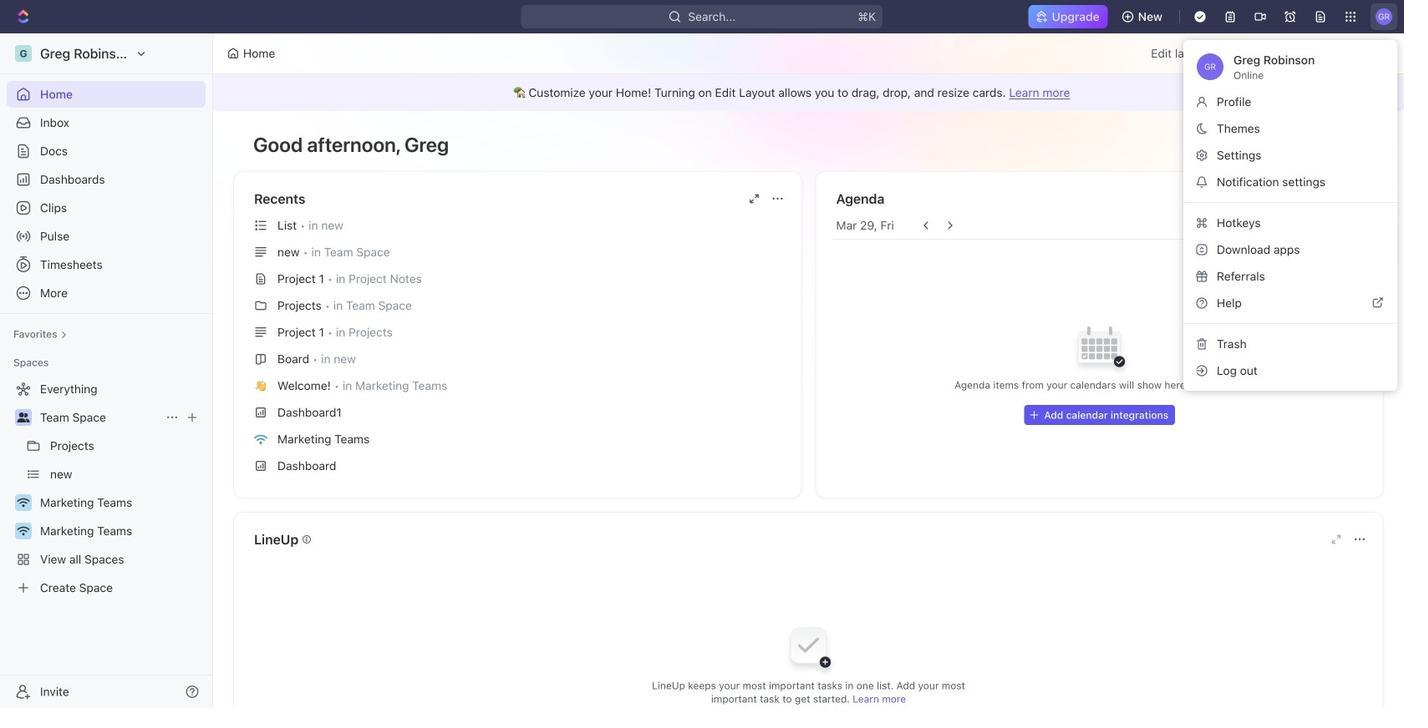 Task type: vqa. For each thing, say whether or not it's contained in the screenshot.
'user group' Image
yes



Task type: locate. For each thing, give the bounding box(es) containing it.
sidebar navigation
[[0, 33, 213, 709]]



Task type: describe. For each thing, give the bounding box(es) containing it.
user group image
[[17, 413, 30, 423]]

wifi image
[[254, 434, 267, 445]]



